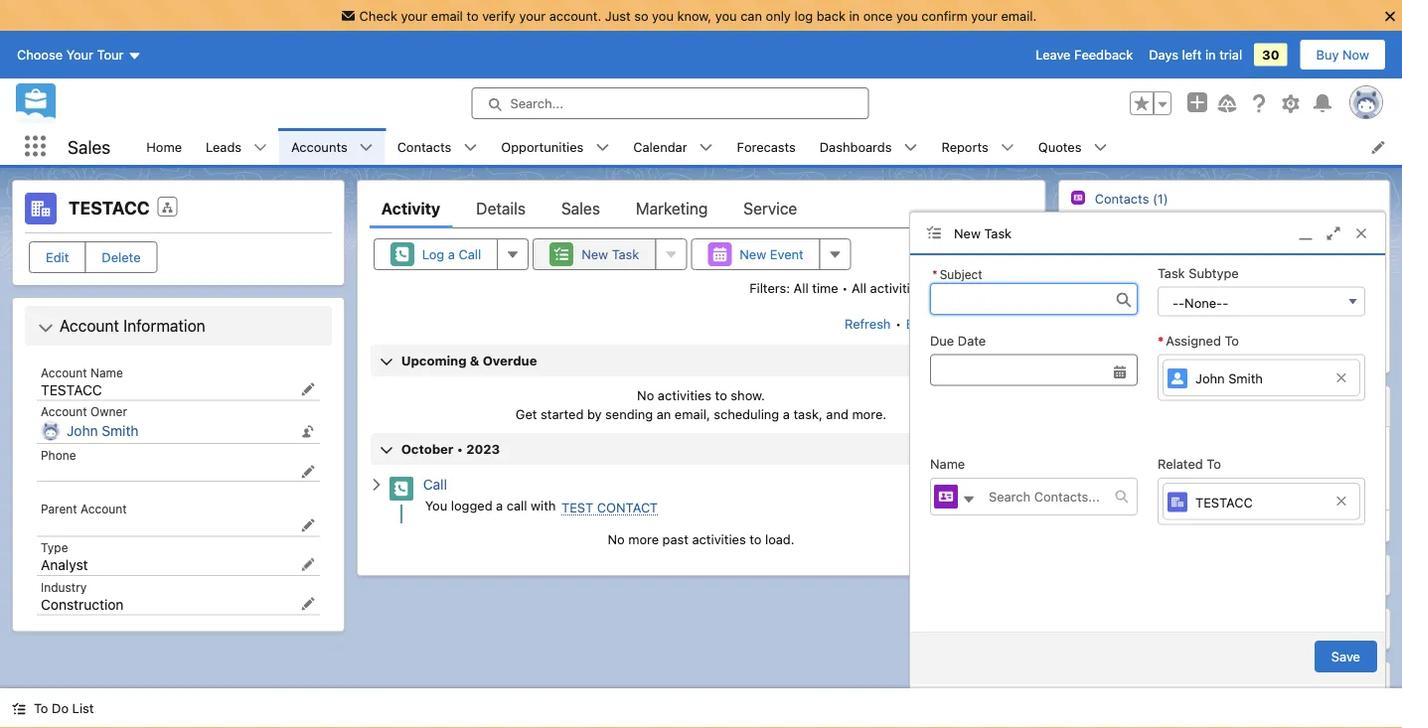 Task type: vqa. For each thing, say whether or not it's contained in the screenshot.
middle Task
yes



Task type: describe. For each thing, give the bounding box(es) containing it.
new for new event button
[[740, 247, 767, 262]]

dashboards link
[[808, 128, 904, 165]]

account right the parent in the left of the page
[[81, 502, 127, 516]]

contacts (1) link
[[1095, 191, 1168, 207]]

opportunities link
[[489, 128, 596, 165]]

quotes list item
[[1027, 128, 1120, 165]]

1 you from the left
[[652, 8, 674, 23]]

email.
[[1002, 8, 1037, 23]]

(0) for notes (0)
[[1151, 679, 1172, 695]]

just
[[605, 8, 631, 23]]

john smith inside new task dialog
[[1196, 371, 1263, 386]]

0 horizontal spatial smith
[[102, 423, 139, 439]]

0 horizontal spatial contacts image
[[934, 485, 958, 509]]

tour
[[97, 47, 124, 62]]

show all (10) link
[[1185, 350, 1264, 365]]

contracts image
[[1071, 245, 1085, 259]]

sales inside tab list
[[561, 199, 600, 218]]

partners (0)
[[1095, 298, 1167, 313]]

no for activities
[[637, 388, 654, 403]]

you
[[425, 498, 448, 513]]

filters: all time • all activities • all types
[[750, 280, 989, 295]]

october
[[401, 442, 454, 457]]

1 your from the left
[[401, 8, 428, 23]]

sending
[[606, 407, 653, 422]]

log a call
[[422, 247, 481, 262]]

home
[[146, 139, 182, 154]]

2 you from the left
[[715, 8, 737, 23]]

details link
[[476, 189, 526, 229]]

back
[[817, 8, 846, 23]]

today
[[966, 482, 999, 496]]

owner
[[90, 405, 127, 419]]

text default image for quotes
[[1094, 141, 1108, 155]]

due
[[930, 333, 955, 348]]

0 vertical spatial in
[[849, 8, 860, 23]]

new task button
[[533, 239, 656, 270]]

load.
[[765, 532, 795, 547]]

opportunities list item
[[489, 128, 622, 165]]

industry
[[41, 581, 87, 594]]

&
[[470, 353, 480, 368]]

search...
[[510, 96, 564, 111]]

to inside button
[[34, 701, 48, 716]]

2023
[[466, 442, 500, 457]]

account for account owner
[[41, 405, 87, 419]]

0 vertical spatial john smith link
[[1163, 359, 1361, 397]]

2 horizontal spatial task
[[1158, 265, 1186, 280]]

1 vertical spatial call
[[423, 477, 447, 493]]

no activities to show. get started by sending an email, scheduling a task, and more.
[[516, 388, 887, 422]]

cases (0)
[[1095, 325, 1153, 340]]

upcoming
[[401, 353, 467, 368]]

(10)
[[1240, 350, 1264, 365]]

refresh button
[[844, 308, 892, 340]]

trial
[[1220, 47, 1243, 62]]

refresh
[[845, 317, 891, 332]]

parent
[[41, 502, 77, 516]]

only
[[766, 8, 791, 23]]

october  •  2023
[[401, 442, 500, 457]]

new task inside button
[[582, 247, 640, 262]]

0 horizontal spatial to
[[467, 8, 479, 23]]

type
[[41, 541, 68, 555]]

subject
[[940, 267, 983, 281]]

edit parent account image
[[301, 519, 315, 533]]

0 vertical spatial sales
[[68, 136, 111, 157]]

new event button
[[691, 239, 821, 270]]

text default image for contacts
[[464, 141, 477, 155]]

email,
[[675, 407, 710, 422]]

testacc link
[[1163, 483, 1361, 521]]

* subject
[[932, 267, 983, 281]]

smith inside new task dialog
[[1229, 371, 1263, 386]]

orders (0) link
[[1095, 271, 1157, 287]]

expand
[[906, 317, 951, 332]]

contacts (1)
[[1107, 398, 1191, 415]]

marketing link
[[636, 189, 708, 229]]

check your email to verify your account. just so you know, you can only log back in once you confirm your email.
[[359, 8, 1037, 23]]

details
[[476, 199, 526, 218]]

(0) for cases (0)
[[1153, 621, 1174, 637]]

orders (0)
[[1095, 271, 1157, 286]]

2 - from the left
[[1179, 295, 1185, 310]]

contacts (1)
[[1095, 191, 1168, 206]]

text default image inside opportunities 'list item'
[[596, 141, 610, 155]]

account information
[[60, 317, 206, 335]]

1 horizontal spatial view all link
[[1059, 510, 1390, 542]]

related
[[1158, 457, 1204, 472]]

orders image
[[1071, 271, 1085, 285]]

email:
[[1071, 471, 1107, 486]]

text default image inside accounts list item
[[360, 141, 373, 155]]

account name
[[41, 366, 123, 380]]

left
[[1182, 47, 1202, 62]]

home link
[[134, 128, 194, 165]]

a inside "button"
[[448, 247, 455, 262]]

by
[[587, 407, 602, 422]]

no more past activities to load. status
[[370, 532, 1033, 547]]

email: phone:
[[1071, 471, 1113, 501]]

leave feedback link
[[1036, 47, 1133, 62]]

and
[[826, 407, 849, 422]]

2 vertical spatial activities
[[692, 532, 746, 547]]

calendar list item
[[622, 128, 725, 165]]

reports link
[[930, 128, 1001, 165]]

reports
[[942, 139, 989, 154]]

list containing home
[[134, 128, 1403, 165]]

to inside no activities to show. get started by sending an email, scheduling a task, and more.
[[715, 388, 727, 403]]

call link
[[423, 477, 447, 493]]

contacts for contacts
[[397, 139, 452, 154]]

types
[[956, 280, 989, 295]]

delete button
[[85, 242, 158, 273]]

account for account information
[[60, 317, 119, 335]]

confirm
[[922, 8, 968, 23]]

edit
[[46, 250, 69, 265]]

save
[[1332, 650, 1361, 665]]

no for more
[[608, 532, 625, 547]]

activity
[[381, 199, 441, 218]]

verify
[[482, 8, 516, 23]]

edit industry image
[[301, 597, 315, 611]]

with
[[531, 498, 556, 513]]

• inside dropdown button
[[457, 442, 463, 457]]

text default image for reports
[[1001, 141, 1015, 155]]

delete
[[102, 250, 141, 265]]

get
[[516, 407, 537, 422]]

partners (0) link
[[1095, 298, 1167, 314]]

quotes link
[[1027, 128, 1094, 165]]

Name text field
[[977, 479, 1115, 515]]

know,
[[677, 8, 712, 23]]

construction
[[41, 596, 124, 613]]

show
[[1185, 350, 1218, 365]]

so
[[634, 8, 649, 23]]

parent account
[[41, 502, 127, 516]]

text default image inside calendar list item
[[699, 141, 713, 155]]

accounts link
[[279, 128, 360, 165]]

opportunities
[[501, 139, 584, 154]]



Task type: locate. For each thing, give the bounding box(es) containing it.
text default image right leads
[[254, 141, 268, 155]]

your left email.
[[971, 8, 998, 23]]

1 horizontal spatial a
[[496, 498, 503, 513]]

related to
[[1158, 457, 1221, 472]]

you right "once"
[[897, 8, 918, 23]]

1 vertical spatial smith
[[102, 423, 139, 439]]

0 vertical spatial john smith
[[1196, 371, 1263, 386]]

leave feedback
[[1036, 47, 1133, 62]]

0 horizontal spatial call
[[423, 477, 447, 493]]

sales left the home link
[[68, 136, 111, 157]]

days
[[1149, 47, 1179, 62]]

call
[[459, 247, 481, 262], [423, 477, 447, 493]]

text default image right the phone:
[[1115, 490, 1129, 504]]

show all (10)
[[1185, 350, 1264, 365]]

dashboards list item
[[808, 128, 930, 165]]

1 horizontal spatial to
[[715, 388, 727, 403]]

0 vertical spatial call
[[459, 247, 481, 262]]

0 vertical spatial *
[[932, 267, 938, 281]]

in right left
[[1206, 47, 1216, 62]]

activities right the "past"
[[692, 532, 746, 547]]

sales link
[[561, 189, 600, 229]]

1 vertical spatial activities
[[658, 388, 712, 403]]

log
[[422, 247, 445, 262]]

2 horizontal spatial new
[[954, 226, 981, 241]]

john smith down show all (10) link
[[1196, 371, 1263, 386]]

text default image
[[254, 141, 268, 155], [464, 141, 477, 155], [1001, 141, 1015, 155], [1094, 141, 1108, 155], [38, 320, 54, 336], [12, 702, 26, 716]]

a left call
[[496, 498, 503, 513]]

activities
[[870, 280, 924, 295], [658, 388, 712, 403], [692, 532, 746, 547]]

activities inside no activities to show. get started by sending an email, scheduling a task, and more.
[[658, 388, 712, 403]]

no up sending
[[637, 388, 654, 403]]

search... button
[[472, 88, 869, 119]]

your
[[66, 47, 93, 62]]

text default image for leads
[[254, 141, 268, 155]]

1 horizontal spatial contacts image
[[1071, 191, 1085, 205]]

task down marketing
[[612, 247, 640, 262]]

contacts left (1)
[[1107, 398, 1169, 415]]

contracts (0) link
[[1095, 245, 1175, 260]]

log
[[795, 8, 813, 23]]

0 horizontal spatial *
[[932, 267, 938, 281]]

0 vertical spatial name
[[90, 366, 123, 380]]

a left task,
[[783, 407, 790, 422]]

2 vertical spatial to
[[750, 532, 762, 547]]

• right time
[[842, 280, 848, 295]]

0 vertical spatial activities
[[870, 280, 924, 295]]

2 horizontal spatial you
[[897, 8, 918, 23]]

contacts up activity link
[[397, 139, 452, 154]]

marketing
[[636, 199, 708, 218]]

0 vertical spatial new task
[[954, 226, 1012, 241]]

analyst
[[41, 557, 88, 574]]

• left 2023
[[457, 442, 463, 457]]

log a call button
[[374, 239, 498, 270]]

an
[[657, 407, 671, 422]]

new for the new task button
[[582, 247, 608, 262]]

text default image down save
[[1361, 675, 1375, 689]]

john
[[1196, 371, 1225, 386], [67, 423, 98, 439]]

account
[[60, 317, 119, 335], [41, 366, 87, 380], [41, 405, 87, 419], [81, 502, 127, 516]]

view all link
[[984, 308, 1033, 340], [1059, 510, 1390, 542]]

service link
[[744, 189, 798, 229]]

no left more
[[608, 532, 625, 547]]

text default image left "reports" link
[[904, 141, 918, 155]]

0 horizontal spatial your
[[401, 8, 428, 23]]

0 horizontal spatial task
[[612, 247, 640, 262]]

1 horizontal spatial view
[[1201, 519, 1230, 534]]

testacc up view all
[[1196, 495, 1253, 510]]

testacc down account name
[[41, 382, 102, 398]]

text default image left logged call icon
[[370, 478, 383, 492]]

0 vertical spatial to
[[1225, 333, 1240, 348]]

30
[[1263, 47, 1280, 62]]

view all link down types at the right top of page
[[984, 308, 1033, 340]]

1 horizontal spatial task
[[985, 226, 1012, 241]]

1 vertical spatial *
[[1158, 333, 1164, 348]]

smith down (10)
[[1229, 371, 1263, 386]]

2 vertical spatial testacc
[[1196, 495, 1253, 510]]

john smith link down 'owner'
[[67, 423, 139, 440]]

text default image right reports
[[1001, 141, 1015, 155]]

2 horizontal spatial your
[[971, 8, 998, 23]]

task,
[[794, 407, 823, 422]]

text default image inside reports list item
[[1001, 141, 1015, 155]]

john down account owner
[[67, 423, 98, 439]]

2 vertical spatial to
[[34, 701, 48, 716]]

2 horizontal spatial to
[[1225, 333, 1240, 348]]

smith
[[1229, 371, 1263, 386], [102, 423, 139, 439]]

1 vertical spatial john smith link
[[67, 423, 139, 440]]

2 vertical spatial a
[[496, 498, 503, 513]]

1 horizontal spatial new
[[740, 247, 767, 262]]

contact
[[597, 500, 658, 515]]

sales
[[68, 136, 111, 157], [561, 199, 600, 218]]

logged
[[451, 498, 493, 513]]

calendar
[[633, 139, 687, 154]]

refresh • expand all • view all
[[845, 317, 1032, 332]]

•
[[842, 280, 848, 295], [928, 280, 934, 295], [896, 317, 902, 332], [974, 317, 980, 332], [457, 442, 463, 457]]

tab list
[[370, 189, 1033, 229]]

* for *
[[1158, 333, 1164, 348]]

leads
[[206, 139, 242, 154]]

1 horizontal spatial call
[[459, 247, 481, 262]]

contacts image
[[1071, 191, 1085, 205], [934, 485, 958, 509]]

2 your from the left
[[519, 8, 546, 23]]

information
[[123, 317, 206, 335]]

quotes
[[1039, 139, 1082, 154]]

1 horizontal spatial new task
[[954, 226, 1012, 241]]

you right the so
[[652, 8, 674, 23]]

you left can
[[715, 8, 737, 23]]

assigned
[[1166, 333, 1222, 348]]

0 horizontal spatial john
[[67, 423, 98, 439]]

1 vertical spatial task
[[612, 247, 640, 262]]

contacts image left today
[[934, 485, 958, 509]]

text default image inside the to do list button
[[12, 702, 26, 716]]

view
[[985, 317, 1014, 332], [1201, 519, 1230, 534]]

accounts list item
[[279, 128, 385, 165]]

1 - from the left
[[1173, 295, 1179, 310]]

tab list containing activity
[[370, 189, 1033, 229]]

service
[[744, 199, 798, 218]]

0 horizontal spatial new
[[582, 247, 608, 262]]

to up show all (10) link
[[1225, 333, 1240, 348]]

forecasts
[[737, 139, 796, 154]]

now
[[1343, 47, 1370, 62]]

text default image up details
[[464, 141, 477, 155]]

text default image
[[360, 141, 373, 155], [596, 141, 610, 155], [699, 141, 713, 155], [904, 141, 918, 155], [370, 478, 383, 492], [1115, 490, 1129, 504], [962, 493, 976, 507], [1361, 675, 1375, 689]]

new left event
[[740, 247, 767, 262]]

new task
[[954, 226, 1012, 241], [582, 247, 640, 262]]

new task down "sales" link
[[582, 247, 640, 262]]

0 vertical spatial to
[[467, 8, 479, 23]]

1 horizontal spatial your
[[519, 8, 546, 23]]

• left expand
[[896, 317, 902, 332]]

text default image left name text field
[[962, 493, 976, 507]]

john smith link down "assigned to"
[[1163, 359, 1361, 397]]

dashboards
[[820, 139, 892, 154]]

a inside no activities to show. get started by sending an email, scheduling a task, and more.
[[783, 407, 790, 422]]

sales up the new task button
[[561, 199, 600, 218]]

* for * subject
[[932, 267, 938, 281]]

name inside new task dialog
[[930, 457, 965, 472]]

account for account name
[[41, 366, 87, 380]]

None text field
[[930, 283, 1138, 315], [930, 354, 1138, 386], [930, 283, 1138, 315], [930, 354, 1138, 386]]

1 horizontal spatial you
[[715, 8, 737, 23]]

2 vertical spatial task
[[1158, 265, 1186, 280]]

0 vertical spatial view all link
[[984, 308, 1033, 340]]

0 vertical spatial contacts image
[[1071, 191, 1085, 205]]

forecasts link
[[725, 128, 808, 165]]

1 vertical spatial john
[[67, 423, 98, 439]]

- down the subtype
[[1223, 295, 1229, 310]]

to right email on the top of the page
[[467, 8, 479, 23]]

text default image inside contacts list item
[[464, 141, 477, 155]]

once
[[864, 8, 893, 23]]

1 horizontal spatial smith
[[1229, 371, 1263, 386]]

1 horizontal spatial sales
[[561, 199, 600, 218]]

view up date
[[985, 317, 1014, 332]]

to left show.
[[715, 388, 727, 403]]

john inside new task dialog
[[1196, 371, 1225, 386]]

to left load.
[[750, 532, 762, 547]]

1 vertical spatial to
[[1207, 457, 1221, 472]]

a right log
[[448, 247, 455, 262]]

can
[[741, 8, 762, 23]]

* left assigned
[[1158, 333, 1164, 348]]

- down task subtype on the top right
[[1179, 295, 1185, 310]]

phone:
[[1071, 486, 1113, 501]]

contacts list item
[[385, 128, 489, 165]]

0 horizontal spatial john smith link
[[67, 423, 139, 440]]

task up the --none--
[[1158, 265, 1186, 280]]

account up account name
[[60, 317, 119, 335]]

edit button
[[29, 242, 86, 273]]

account down account name
[[41, 405, 87, 419]]

1 horizontal spatial name
[[930, 457, 965, 472]]

text default image right calendar
[[699, 141, 713, 155]]

your left email on the top of the page
[[401, 8, 428, 23]]

(0) right the notes
[[1151, 679, 1172, 695]]

john smith down 'owner'
[[67, 423, 139, 439]]

new inside dialog
[[954, 226, 981, 241]]

john smith
[[1196, 371, 1263, 386], [67, 423, 139, 439]]

task
[[985, 226, 1012, 241], [612, 247, 640, 262], [1158, 265, 1186, 280]]

3 your from the left
[[971, 8, 998, 23]]

view down the related to
[[1201, 519, 1230, 534]]

1 horizontal spatial john smith link
[[1163, 359, 1361, 397]]

new task dialog
[[910, 212, 1387, 689]]

0 horizontal spatial a
[[448, 247, 455, 262]]

0 horizontal spatial no
[[608, 532, 625, 547]]

1 horizontal spatial john
[[1196, 371, 1225, 386]]

1 vertical spatial a
[[783, 407, 790, 422]]

1 vertical spatial name
[[930, 457, 965, 472]]

contacts image down quotes list item
[[1071, 191, 1085, 205]]

text default image inside leads list item
[[254, 141, 268, 155]]

text default image inside account information dropdown button
[[38, 320, 54, 336]]

2 horizontal spatial a
[[783, 407, 790, 422]]

1 vertical spatial sales
[[561, 199, 600, 218]]

more.
[[852, 407, 887, 422]]

0 vertical spatial task
[[985, 226, 1012, 241]]

edit account name image
[[301, 383, 315, 397]]

1 vertical spatial in
[[1206, 47, 1216, 62]]

to for assigned to
[[1225, 333, 1240, 348]]

show.
[[731, 388, 765, 403]]

expand all button
[[905, 308, 970, 340]]

john down show
[[1196, 371, 1225, 386]]

3 you from the left
[[897, 8, 918, 23]]

text default image inside quotes list item
[[1094, 141, 1108, 155]]

account inside dropdown button
[[60, 317, 119, 335]]

cases image
[[1071, 617, 1095, 641]]

task up types at the right top of page
[[985, 226, 1012, 241]]

• left subject
[[928, 280, 934, 295]]

none-
[[1185, 295, 1223, 310]]

- left none-
[[1173, 295, 1179, 310]]

0 horizontal spatial sales
[[68, 136, 111, 157]]

0 vertical spatial smith
[[1229, 371, 1263, 386]]

1 horizontal spatial no
[[637, 388, 654, 403]]

leads list item
[[194, 128, 279, 165]]

view all link down the related to
[[1059, 510, 1390, 542]]

list
[[72, 701, 94, 716]]

in right back
[[849, 8, 860, 23]]

new up subject
[[954, 226, 981, 241]]

name
[[90, 366, 123, 380], [930, 457, 965, 472]]

account up account owner
[[41, 366, 87, 380]]

more
[[628, 532, 659, 547]]

0 horizontal spatial view
[[985, 317, 1014, 332]]

1 vertical spatial john smith
[[67, 423, 139, 439]]

feedback
[[1075, 47, 1133, 62]]

text default image right accounts at the top of page
[[360, 141, 373, 155]]

0 vertical spatial no
[[637, 388, 654, 403]]

1 vertical spatial to
[[715, 388, 727, 403]]

1 horizontal spatial john smith
[[1196, 371, 1263, 386]]

0 vertical spatial john
[[1196, 371, 1225, 386]]

choose
[[17, 47, 63, 62]]

activity link
[[381, 189, 441, 229]]

1 vertical spatial testacc
[[41, 382, 102, 398]]

• up date
[[974, 317, 980, 332]]

new task up subject
[[954, 226, 1012, 241]]

list
[[134, 128, 1403, 165]]

0 horizontal spatial new task
[[582, 247, 640, 262]]

account.
[[549, 8, 602, 23]]

a inside "you logged a call with test contact"
[[496, 498, 503, 513]]

your right 'verify' at top
[[519, 8, 546, 23]]

no inside no activities to show. get started by sending an email, scheduling a task, and more.
[[637, 388, 654, 403]]

to for related to
[[1207, 457, 1221, 472]]

text default image right quotes
[[1094, 141, 1108, 155]]

0 vertical spatial testacc
[[69, 197, 150, 219]]

3 - from the left
[[1223, 295, 1229, 310]]

testacc up delete button
[[69, 197, 150, 219]]

0 horizontal spatial in
[[849, 8, 860, 23]]

0 horizontal spatial john smith
[[67, 423, 139, 439]]

2 horizontal spatial to
[[750, 532, 762, 547]]

leads link
[[194, 128, 254, 165]]

0 horizontal spatial contacts
[[397, 139, 452, 154]]

0 horizontal spatial you
[[652, 8, 674, 23]]

activities up email,
[[658, 388, 712, 403]]

text default image inside dashboards list item
[[904, 141, 918, 155]]

reports list item
[[930, 128, 1027, 165]]

task subtype
[[1158, 265, 1239, 280]]

new task inside dialog
[[954, 226, 1012, 241]]

to
[[467, 8, 479, 23], [715, 388, 727, 403], [750, 532, 762, 547]]

contacts inside list item
[[397, 139, 452, 154]]

contacts for contacts (1)
[[1107, 398, 1169, 415]]

text default image left do on the bottom left of page
[[12, 702, 26, 716]]

john smith link
[[1163, 359, 1361, 397], [67, 423, 139, 440]]

to left do on the bottom left of page
[[34, 701, 48, 716]]

call inside "button"
[[459, 247, 481, 262]]

*
[[932, 267, 938, 281], [1158, 333, 1164, 348]]

buy now
[[1317, 47, 1370, 62]]

call
[[507, 498, 527, 513]]

1 vertical spatial contacts image
[[934, 485, 958, 509]]

text default image left calendar link
[[596, 141, 610, 155]]

leave
[[1036, 47, 1071, 62]]

(0) right cases
[[1153, 621, 1174, 637]]

1 horizontal spatial *
[[1158, 333, 1164, 348]]

* left subject
[[932, 267, 938, 281]]

view all
[[1201, 519, 1248, 534]]

1 horizontal spatial contacts
[[1107, 398, 1169, 415]]

0 vertical spatial contacts
[[397, 139, 452, 154]]

1 vertical spatial (0)
[[1151, 679, 1172, 695]]

text default image up account name
[[38, 320, 54, 336]]

0 horizontal spatial name
[[90, 366, 123, 380]]

event
[[770, 247, 804, 262]]

smith down 'owner'
[[102, 423, 139, 439]]

1 horizontal spatial to
[[1207, 457, 1221, 472]]

--none--
[[1173, 295, 1229, 310]]

1 vertical spatial view all link
[[1059, 510, 1390, 542]]

0 vertical spatial (0)
[[1153, 621, 1174, 637]]

partners image
[[1071, 298, 1085, 312]]

edit type image
[[301, 558, 315, 572]]

1 vertical spatial new task
[[582, 247, 640, 262]]

task inside button
[[612, 247, 640, 262]]

testacc inside new task dialog
[[1196, 495, 1253, 510]]

call right log
[[459, 247, 481, 262]]

1 vertical spatial view
[[1201, 519, 1230, 534]]

1 vertical spatial no
[[608, 532, 625, 547]]

a
[[448, 247, 455, 262], [783, 407, 790, 422], [496, 498, 503, 513]]

0 vertical spatial view
[[985, 317, 1014, 332]]

to right the related
[[1207, 457, 1221, 472]]

logged call image
[[389, 477, 413, 501]]

new down "sales" link
[[582, 247, 608, 262]]

0 vertical spatial a
[[448, 247, 455, 262]]

group
[[1130, 92, 1172, 115]]

contracts (0)
[[1095, 245, 1175, 259]]

0 horizontal spatial to
[[34, 701, 48, 716]]

1 vertical spatial contacts
[[1107, 398, 1169, 415]]

activities up refresh
[[870, 280, 924, 295]]

edit phone image
[[301, 465, 315, 479]]

0 horizontal spatial view all link
[[984, 308, 1033, 340]]

call up you
[[423, 477, 447, 493]]



